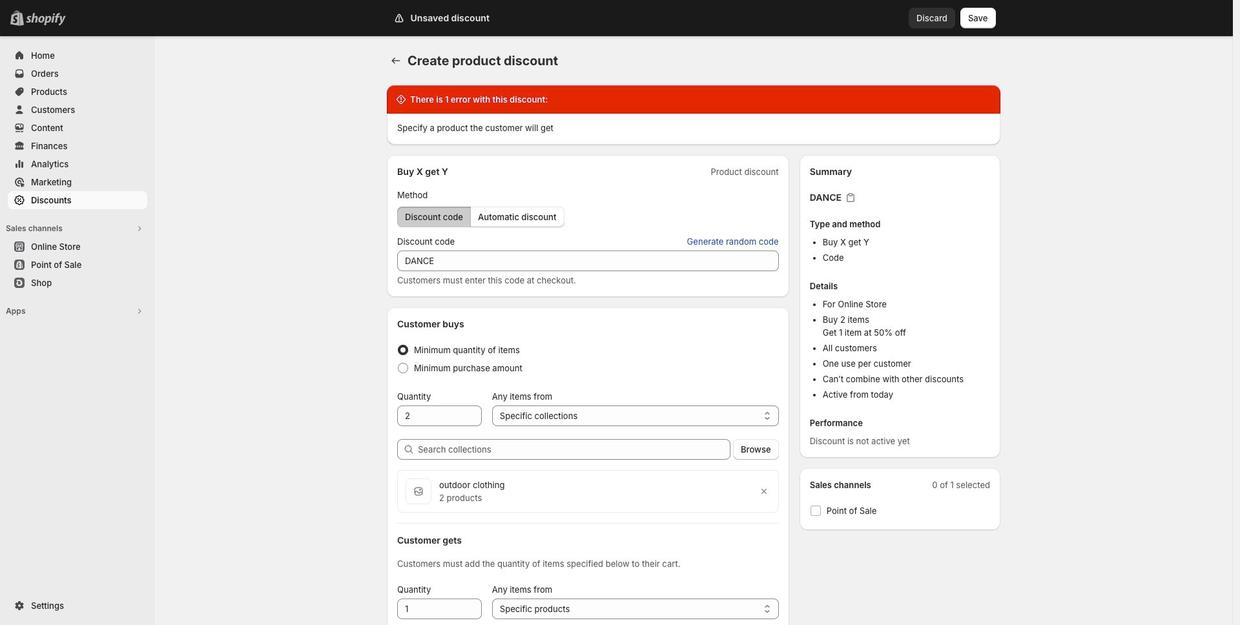 Task type: locate. For each thing, give the bounding box(es) containing it.
None text field
[[397, 599, 482, 619]]

None text field
[[397, 251, 779, 271], [397, 406, 482, 426], [397, 251, 779, 271], [397, 406, 482, 426]]



Task type: describe. For each thing, give the bounding box(es) containing it.
Search collections text field
[[418, 439, 730, 460]]

shopify image
[[26, 13, 66, 26]]



Task type: vqa. For each thing, say whether or not it's contained in the screenshot.
Shopify image
yes



